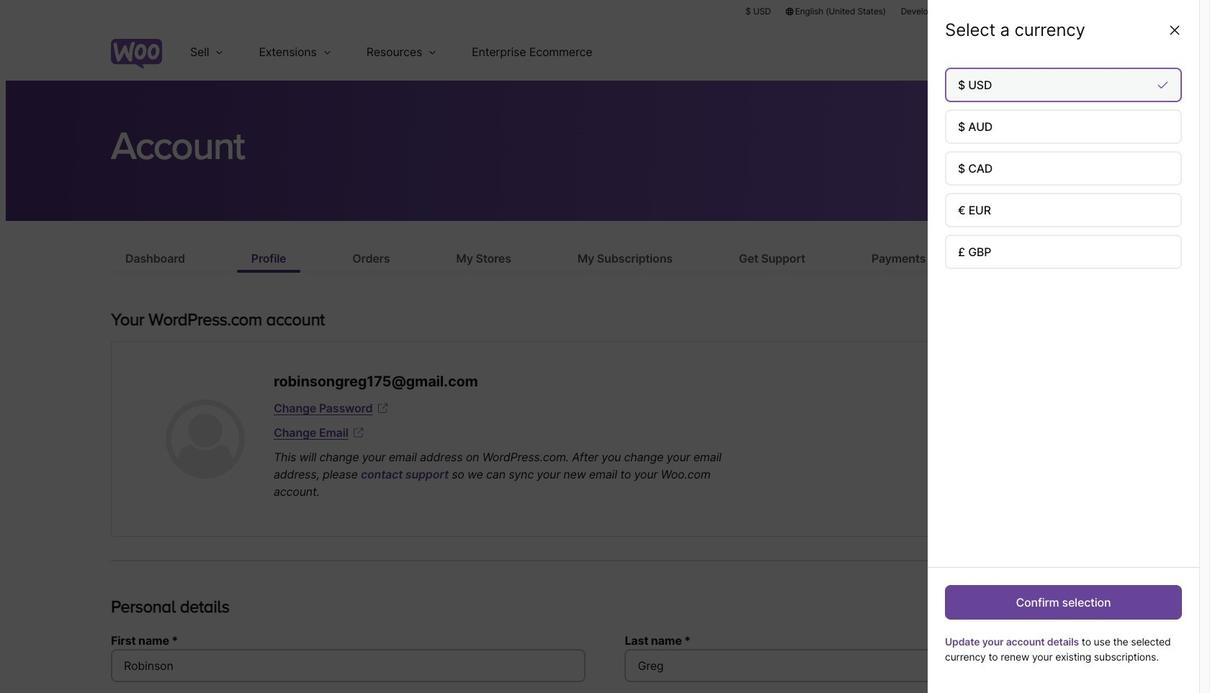 Task type: describe. For each thing, give the bounding box(es) containing it.
search image
[[1040, 40, 1063, 63]]

external link image
[[351, 426, 366, 440]]

gravatar image image
[[166, 400, 245, 479]]



Task type: locate. For each thing, give the bounding box(es) containing it.
None text field
[[111, 650, 585, 683], [625, 650, 1100, 683], [111, 650, 585, 683], [625, 650, 1100, 683]]

open account menu image
[[1076, 40, 1100, 63]]

close selector image
[[1168, 23, 1182, 37]]

service navigation menu element
[[1014, 28, 1100, 75]]

external link image
[[376, 401, 390, 416]]



Task type: vqa. For each thing, say whether or not it's contained in the screenshot.
understanding
no



